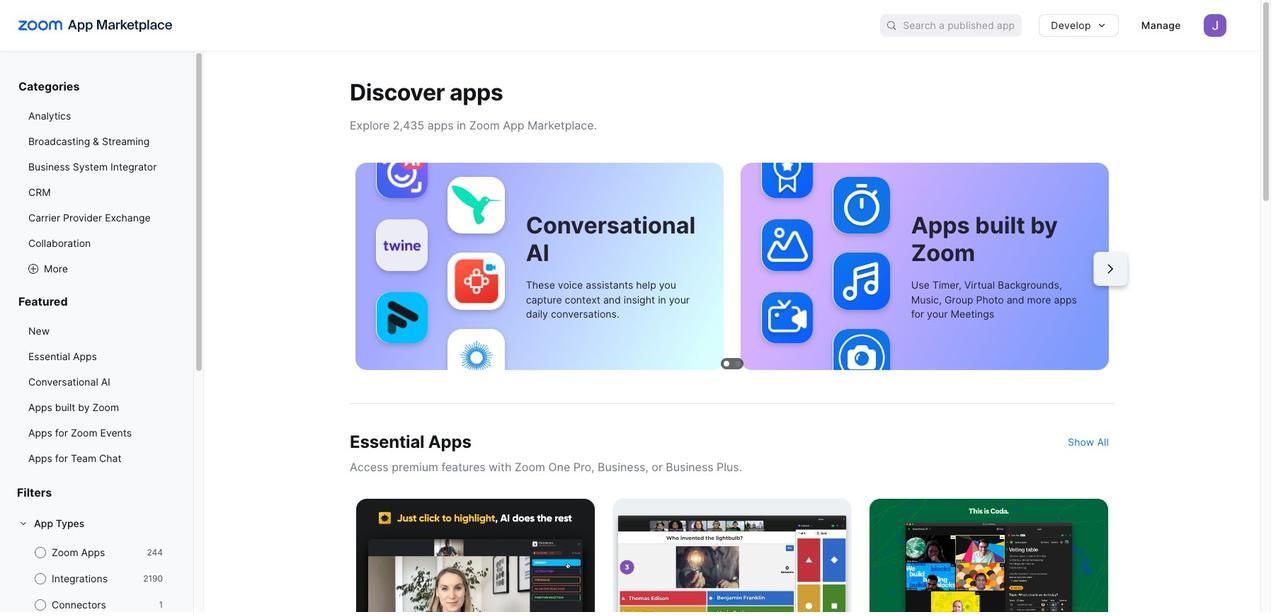 Task type: vqa. For each thing, say whether or not it's contained in the screenshot.
Search a published app element
yes



Task type: locate. For each thing, give the bounding box(es) containing it.
zoom down the conversational ai link at the left of the page
[[92, 402, 119, 414]]

for for apps for team chat
[[55, 453, 68, 465]]

business
[[28, 161, 70, 173], [666, 460, 714, 475]]

essential apps up premium
[[350, 432, 472, 453]]

and down backgrounds, at the top right of page
[[1008, 294, 1025, 306]]

1 horizontal spatial essential apps
[[350, 432, 472, 453]]

conversational ai
[[527, 212, 696, 267], [28, 376, 110, 388]]

1 vertical spatial app
[[34, 518, 53, 530]]

and for ai
[[604, 294, 622, 306]]

1 horizontal spatial by
[[1032, 212, 1059, 240]]

featured button
[[17, 295, 176, 320]]

zoom up the team
[[71, 427, 98, 439]]

1 vertical spatial your
[[928, 308, 949, 320]]

you
[[660, 280, 677, 292]]

business right or
[[666, 460, 714, 475]]

0 horizontal spatial by
[[78, 402, 90, 414]]

0 horizontal spatial essential
[[28, 351, 70, 363]]

1 horizontal spatial conversational
[[527, 212, 696, 240]]

app
[[503, 119, 525, 133], [34, 518, 53, 530]]

conversational up assistants
[[527, 212, 696, 240]]

develop button
[[1040, 14, 1120, 37]]

for for apps for zoom events
[[55, 427, 68, 439]]

zoom inside apps for zoom events link
[[71, 427, 98, 439]]

apps
[[912, 212, 971, 240], [73, 351, 97, 363], [28, 402, 52, 414], [28, 427, 52, 439], [429, 432, 472, 453], [28, 453, 52, 465], [81, 547, 105, 559]]

team
[[71, 453, 96, 465]]

zoom down discover apps
[[470, 119, 500, 133]]

0 horizontal spatial conversational ai
[[28, 376, 110, 388]]

apps down new link
[[73, 351, 97, 363]]

1 horizontal spatial and
[[1008, 294, 1025, 306]]

business system integrator link
[[17, 156, 176, 179]]

collaboration link
[[17, 232, 176, 255]]

crm
[[28, 186, 51, 198]]

0 horizontal spatial essential apps
[[28, 351, 97, 363]]

by
[[1032, 212, 1059, 240], [78, 402, 90, 414]]

by up backgrounds, at the top right of page
[[1032, 212, 1059, 240]]

1 vertical spatial business
[[666, 460, 714, 475]]

manage
[[1142, 19, 1182, 31]]

apps built by zoom inside apps built by zoom 'link'
[[28, 402, 119, 414]]

ai up these
[[527, 240, 550, 267]]

essential apps down "new"
[[28, 351, 97, 363]]

conversational ai down 'essential apps' link
[[28, 376, 110, 388]]

essential inside 'essential apps' link
[[28, 351, 70, 363]]

1 horizontal spatial ai
[[527, 240, 550, 267]]

1 horizontal spatial your
[[928, 308, 949, 320]]

app left 'types'
[[34, 518, 53, 530]]

built up apps for zoom events
[[55, 402, 75, 414]]

apps built by zoom up apps for zoom events
[[28, 402, 119, 414]]

app left marketplace.
[[503, 119, 525, 133]]

apps right 2,435
[[428, 119, 454, 133]]

1 vertical spatial apps
[[428, 119, 454, 133]]

banner
[[0, 0, 1261, 51]]

0 horizontal spatial conversational
[[28, 376, 98, 388]]

integrator
[[111, 161, 157, 173]]

categories button
[[17, 79, 176, 105]]

0 vertical spatial by
[[1032, 212, 1059, 240]]

1 vertical spatial for
[[55, 427, 68, 439]]

1 horizontal spatial built
[[976, 212, 1026, 240]]

apps up the features
[[429, 432, 472, 453]]

0 horizontal spatial built
[[55, 402, 75, 414]]

0 vertical spatial essential
[[28, 351, 70, 363]]

help
[[637, 280, 657, 292]]

context
[[566, 294, 601, 306]]

integrations
[[52, 573, 108, 585]]

apps up apps for zoom events
[[28, 402, 52, 414]]

0 horizontal spatial your
[[670, 294, 691, 306]]

for down music,
[[912, 308, 925, 320]]

1 vertical spatial conversational ai
[[28, 376, 110, 388]]

apps built by zoom up virtual
[[912, 212, 1059, 267]]

conversational ai inside the conversational ai link
[[28, 376, 110, 388]]

chat
[[99, 453, 122, 465]]

these voice assistants help you capture context and insight in your daily conversations.
[[527, 280, 691, 320]]

essential apps
[[28, 351, 97, 363], [350, 432, 472, 453]]

conversational down 'essential apps' link
[[28, 376, 98, 388]]

1 vertical spatial built
[[55, 402, 75, 414]]

apps inside "apps built by zoom"
[[912, 212, 971, 240]]

events
[[100, 427, 132, 439]]

0 vertical spatial your
[[670, 294, 691, 306]]

2 vertical spatial apps
[[1055, 294, 1078, 306]]

capture
[[527, 294, 563, 306]]

0 horizontal spatial ai
[[101, 376, 110, 388]]

carrier provider exchange
[[28, 212, 151, 224]]

apps up explore 2,435 apps in zoom app marketplace. on the top
[[450, 79, 503, 106]]

0 horizontal spatial app
[[34, 518, 53, 530]]

zoom
[[470, 119, 500, 133], [912, 240, 976, 267], [92, 402, 119, 414], [71, 427, 98, 439], [515, 460, 546, 475], [52, 547, 78, 559]]

1 vertical spatial by
[[78, 402, 90, 414]]

essential up access
[[350, 432, 425, 453]]

0 vertical spatial ai
[[527, 240, 550, 267]]

by inside 'link'
[[78, 402, 90, 414]]

broadcasting & streaming
[[28, 135, 150, 147]]

2190
[[143, 574, 163, 585]]

apps built by zoom
[[912, 212, 1059, 267], [28, 402, 119, 414]]

0 vertical spatial app
[[503, 119, 525, 133]]

these
[[527, 280, 556, 292]]

more
[[44, 263, 68, 275]]

built up virtual
[[976, 212, 1026, 240]]

0 vertical spatial apps
[[450, 79, 503, 106]]

daily
[[527, 308, 549, 320]]

show all button
[[1063, 435, 1115, 452]]

essential down "new"
[[28, 351, 70, 363]]

for
[[912, 308, 925, 320], [55, 427, 68, 439], [55, 453, 68, 465]]

apps right more
[[1055, 294, 1078, 306]]

zoom left one
[[515, 460, 546, 475]]

pro,
[[574, 460, 595, 475]]

1 and from the left
[[604, 294, 622, 306]]

apps
[[450, 79, 503, 106], [428, 119, 454, 133], [1055, 294, 1078, 306]]

categories
[[18, 79, 80, 94]]

ai down 'essential apps' link
[[101, 376, 110, 388]]

and
[[604, 294, 622, 306], [1008, 294, 1025, 306]]

for up apps for team chat
[[55, 427, 68, 439]]

in down discover apps
[[457, 119, 466, 133]]

with
[[489, 460, 512, 475]]

0 horizontal spatial and
[[604, 294, 622, 306]]

by up apps for zoom events
[[78, 402, 90, 414]]

apps up apps for team chat
[[28, 427, 52, 439]]

and inside "use timer, virtual backgrounds, music, group photo and more apps for your meetings"
[[1008, 294, 1025, 306]]

your down you
[[670, 294, 691, 306]]

apps up timer,
[[912, 212, 971, 240]]

plus.
[[717, 460, 743, 475]]

1 vertical spatial in
[[659, 294, 667, 306]]

1 horizontal spatial conversational ai
[[527, 212, 696, 267]]

your
[[670, 294, 691, 306], [928, 308, 949, 320]]

essential
[[28, 351, 70, 363], [350, 432, 425, 453]]

built
[[976, 212, 1026, 240], [55, 402, 75, 414]]

for inside "use timer, virtual backgrounds, music, group photo and more apps for your meetings"
[[912, 308, 925, 320]]

crm link
[[17, 181, 176, 204]]

1 horizontal spatial app
[[503, 119, 525, 133]]

0 horizontal spatial apps built by zoom
[[28, 402, 119, 414]]

1
[[159, 600, 163, 611]]

1 vertical spatial essential apps
[[350, 432, 472, 453]]

business up the crm
[[28, 161, 70, 173]]

banner containing develop
[[0, 0, 1261, 51]]

conversational
[[527, 212, 696, 240], [28, 376, 98, 388]]

1 horizontal spatial essential
[[350, 432, 425, 453]]

1 horizontal spatial business
[[666, 460, 714, 475]]

new link
[[17, 320, 176, 343]]

2 and from the left
[[1008, 294, 1025, 306]]

discover
[[350, 79, 445, 106]]

and inside these voice assistants help you capture context and insight in your daily conversations.
[[604, 294, 622, 306]]

1 vertical spatial conversational
[[28, 376, 98, 388]]

insight
[[624, 294, 656, 306]]

premium
[[392, 460, 439, 475]]

or
[[652, 460, 663, 475]]

0 vertical spatial business
[[28, 161, 70, 173]]

in down you
[[659, 294, 667, 306]]

0 horizontal spatial in
[[457, 119, 466, 133]]

featured
[[18, 295, 68, 309]]

and down assistants
[[604, 294, 622, 306]]

your down music,
[[928, 308, 949, 320]]

2 vertical spatial for
[[55, 453, 68, 465]]

conversational ai up assistants
[[527, 212, 696, 267]]

in
[[457, 119, 466, 133], [659, 294, 667, 306]]

1 vertical spatial apps built by zoom
[[28, 402, 119, 414]]

for left the team
[[55, 453, 68, 465]]

0 vertical spatial for
[[912, 308, 925, 320]]

apps up filters
[[28, 453, 52, 465]]

show all
[[1069, 437, 1110, 449]]

new
[[28, 325, 50, 337]]

0 vertical spatial apps built by zoom
[[912, 212, 1059, 267]]

1 horizontal spatial in
[[659, 294, 667, 306]]



Task type: describe. For each thing, give the bounding box(es) containing it.
broadcasting
[[28, 135, 90, 147]]

1 vertical spatial essential
[[350, 432, 425, 453]]

broadcasting & streaming link
[[17, 130, 176, 153]]

1 vertical spatial ai
[[101, 376, 110, 388]]

Search text field
[[904, 15, 1023, 36]]

streaming
[[102, 135, 150, 147]]

essential apps link
[[17, 346, 176, 368]]

zoom inside apps built by zoom 'link'
[[92, 402, 119, 414]]

zoom apps
[[52, 547, 105, 559]]

develop
[[1052, 19, 1092, 31]]

exchange
[[105, 212, 151, 224]]

0 vertical spatial in
[[457, 119, 466, 133]]

system
[[73, 161, 108, 173]]

built inside 'link'
[[55, 402, 75, 414]]

conversations.
[[552, 308, 620, 320]]

carrier
[[28, 212, 60, 224]]

0 vertical spatial conversational
[[527, 212, 696, 240]]

0 horizontal spatial business
[[28, 161, 70, 173]]

your inside "use timer, virtual backgrounds, music, group photo and more apps for your meetings"
[[928, 308, 949, 320]]

assistants
[[587, 280, 634, 292]]

244
[[147, 548, 163, 558]]

virtual
[[965, 280, 996, 292]]

meetings
[[952, 308, 995, 320]]

1 horizontal spatial apps built by zoom
[[912, 212, 1059, 267]]

explore
[[350, 119, 390, 133]]

show
[[1069, 437, 1095, 449]]

apps for zoom events link
[[17, 422, 176, 445]]

photo
[[977, 294, 1005, 306]]

use timer, virtual backgrounds, music, group photo and more apps for your meetings
[[912, 280, 1078, 320]]

apps inside "use timer, virtual backgrounds, music, group photo and more apps for your meetings"
[[1055, 294, 1078, 306]]

analytics link
[[17, 105, 176, 128]]

voice
[[559, 280, 584, 292]]

&
[[93, 135, 99, 147]]

2,435
[[393, 119, 425, 133]]

apps for zoom events
[[28, 427, 132, 439]]

apps for team chat link
[[17, 448, 176, 471]]

your inside these voice assistants help you capture context and insight in your daily conversations.
[[670, 294, 691, 306]]

explore 2,435 apps in zoom app marketplace.
[[350, 119, 597, 133]]

types
[[56, 518, 85, 530]]

apps built by zoom link
[[17, 397, 176, 419]]

0 vertical spatial built
[[976, 212, 1026, 240]]

business system integrator
[[28, 161, 157, 173]]

search a published app element
[[881, 14, 1023, 37]]

app types
[[34, 518, 85, 530]]

business,
[[598, 460, 649, 475]]

discover apps
[[350, 79, 503, 106]]

0 vertical spatial essential apps
[[28, 351, 97, 363]]

collaboration
[[28, 237, 91, 249]]

group
[[946, 294, 974, 306]]

music,
[[912, 294, 943, 306]]

filters
[[17, 486, 52, 500]]

app types button
[[17, 513, 176, 536]]

and for built
[[1008, 294, 1025, 306]]

one
[[549, 460, 571, 475]]

all
[[1098, 437, 1110, 449]]

use
[[912, 280, 931, 292]]

access
[[350, 460, 389, 475]]

in inside these voice assistants help you capture context and insight in your daily conversations.
[[659, 294, 667, 306]]

0 vertical spatial conversational ai
[[527, 212, 696, 267]]

more
[[1028, 294, 1052, 306]]

apps for team chat
[[28, 453, 122, 465]]

manage button
[[1131, 14, 1193, 37]]

apps down app types dropdown button
[[81, 547, 105, 559]]

apps inside 'link'
[[28, 402, 52, 414]]

app inside dropdown button
[[34, 518, 53, 530]]

features
[[442, 460, 486, 475]]

access premium features with zoom one pro, business, or business plus.
[[350, 460, 743, 475]]

backgrounds,
[[999, 280, 1063, 292]]

connectors
[[52, 599, 106, 612]]

zoom up timer,
[[912, 240, 976, 267]]

analytics
[[28, 110, 71, 122]]

provider
[[63, 212, 102, 224]]

carrier provider exchange link
[[17, 207, 176, 230]]

timer,
[[933, 280, 963, 292]]

zoom down 'types'
[[52, 547, 78, 559]]

conversational ai link
[[17, 371, 176, 394]]

marketplace.
[[528, 119, 597, 133]]



